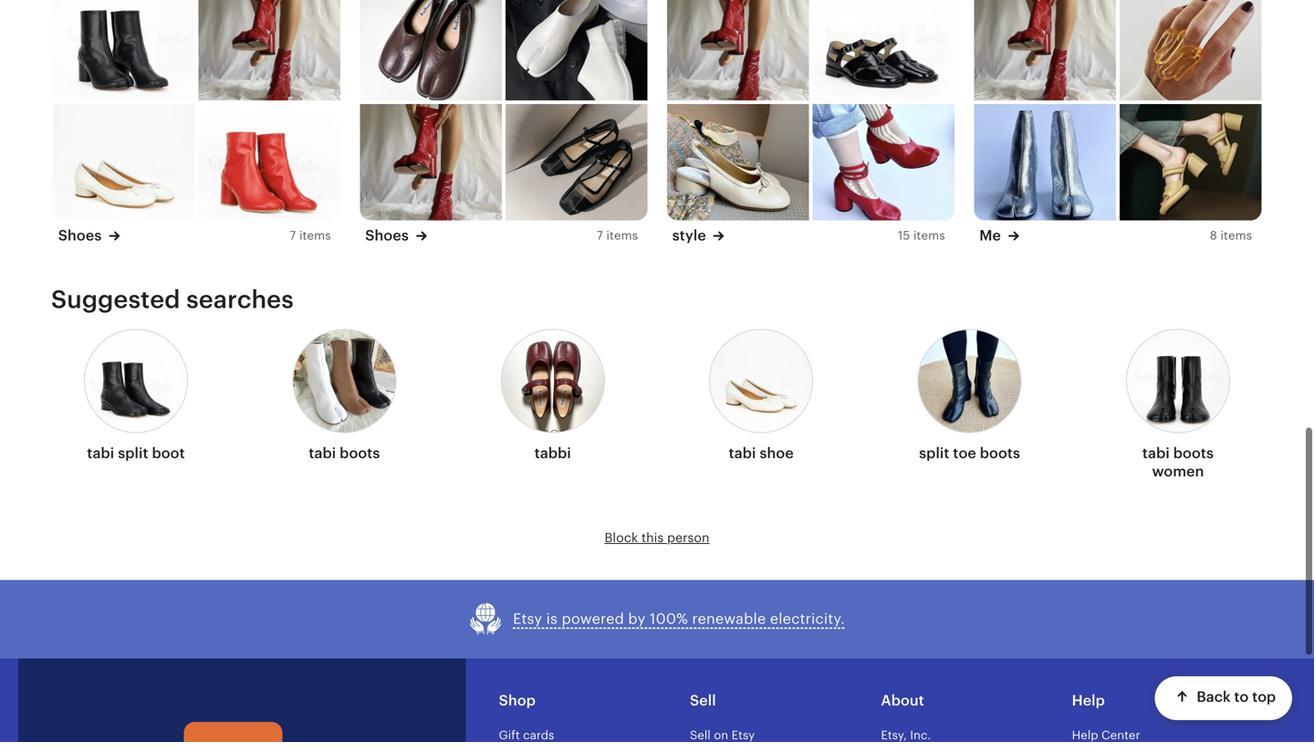 Task type: locate. For each thing, give the bounding box(es) containing it.
items right 15
[[914, 229, 946, 242]]

items for black mesh flat mary janes with square closed toe and leather insole, fishnet ballet shoes, transparent women mary jane shoes 'image'
[[607, 229, 639, 242]]

7 down black mesh flat mary janes with square closed toe and leather insole, fishnet ballet shoes, transparent women mary jane shoes 'image'
[[597, 229, 604, 242]]

tabi for tabi boots
[[309, 445, 336, 462]]

2 tabi from the left
[[309, 445, 336, 462]]

items left style
[[607, 229, 639, 242]]

0 vertical spatial etsy
[[513, 611, 543, 628]]

7 for black mesh flat mary janes with square closed toe and leather insole, fishnet ballet shoes, transparent women mary jane shoes 'image'
[[597, 229, 604, 242]]

person
[[668, 531, 710, 545]]

4 tabi from the left
[[1143, 445, 1171, 462]]

split toe boots
[[920, 445, 1021, 462]]

sell
[[690, 692, 717, 709], [690, 729, 711, 742]]

1 horizontal spatial split
[[920, 445, 950, 462]]

split toe boots link
[[918, 324, 1022, 470]]

7 down tabi split toe men's women's 8cm heel leather red boots eu35-47 image
[[290, 229, 296, 242]]

tabi for tabi split boot
[[87, 445, 114, 462]]

tabi shoe link
[[710, 324, 814, 470]]

boots for tabi boots women
[[1174, 445, 1215, 462]]

boots inside tabi boots women
[[1174, 445, 1215, 462]]

help for help center
[[1073, 729, 1099, 742]]

tabbi link
[[501, 324, 605, 470]]

items down tabi split toe men's women's 8cm heel leather red boots eu35-47 image
[[299, 229, 331, 242]]

2 boots from the left
[[981, 445, 1021, 462]]

7 items for black mesh flat mary janes with square closed toe and leather insole, fishnet ballet shoes, transparent women mary jane shoes 'image'
[[597, 229, 639, 242]]

3 boots from the left
[[1174, 445, 1215, 462]]

7 items down tabi split toe men's women's 8cm heel leather red boots eu35-47 image
[[290, 229, 331, 242]]

2 sell from the top
[[690, 729, 711, 742]]

items
[[299, 229, 331, 242], [607, 229, 639, 242], [914, 229, 946, 242], [1221, 229, 1253, 242]]

electricity.
[[771, 611, 846, 628]]

block this person button
[[605, 529, 710, 547]]

help up help center link
[[1073, 692, 1106, 709]]

virgo ring, astrology ring, statement ring, statement jewelry, lucite ring, zodiac ring, acrylic ring, gift ring image
[[1120, 0, 1262, 101]]

1 horizontal spatial 7 items
[[597, 229, 639, 242]]

gift cards link
[[499, 729, 555, 742]]

1 vertical spatial etsy
[[732, 729, 755, 742]]

0 horizontal spatial 7 items
[[290, 229, 331, 242]]

1 help from the top
[[1073, 692, 1106, 709]]

0 horizontal spatial split
[[118, 445, 148, 462]]

tabi boots link
[[293, 324, 397, 470]]

4 items from the left
[[1221, 229, 1253, 242]]

tabi split-toe leather sandals, tabi slingback strap sandals, tabi slingback ballet shoes image
[[667, 104, 809, 224]]

tabi for tabi boots women
[[1143, 445, 1171, 462]]

split left boot
[[118, 445, 148, 462]]

1 7 from the left
[[290, 229, 296, 242]]

1 horizontal spatial 7
[[597, 229, 604, 242]]

etsy
[[513, 611, 543, 628], [732, 729, 755, 742]]

etsy left is
[[513, 611, 543, 628]]

100%
[[650, 611, 689, 628]]

1 7 items from the left
[[290, 229, 331, 242]]

tabi boots
[[309, 445, 380, 462]]

tabi split boot
[[87, 445, 185, 462]]

sell on etsy
[[690, 729, 755, 742]]

tabi inside tabi boots women
[[1143, 445, 1171, 462]]

about
[[881, 692, 925, 709]]

2 help from the top
[[1073, 729, 1099, 742]]

etsy, inc. link
[[881, 729, 932, 742]]

help
[[1073, 692, 1106, 709], [1073, 729, 1099, 742]]

1 vertical spatial help
[[1073, 729, 1099, 742]]

7 items
[[290, 229, 331, 242], [597, 229, 639, 242]]

tabi split toe men's women's 8cm heel leather red boots eu35-47 image
[[198, 104, 340, 224]]

7 items for tabi split toe men's women's 8cm heel leather red boots eu35-47 image
[[290, 229, 331, 242]]

2 horizontal spatial boots
[[1174, 445, 1215, 462]]

0 vertical spatial help
[[1073, 692, 1106, 709]]

sell up on
[[690, 692, 717, 709]]

by
[[629, 611, 646, 628]]

block this person
[[605, 531, 710, 545]]

to
[[1235, 689, 1249, 706]]

15
[[899, 229, 911, 242]]

tabi split toe men's women's 8cm heel leather boots eu35-47 image
[[53, 0, 195, 101]]

shoes
[[58, 227, 102, 244], [365, 227, 409, 244]]

1 tabi from the left
[[87, 445, 114, 462]]

0 horizontal spatial boots
[[340, 445, 380, 462]]

split left toe
[[920, 445, 950, 462]]

2 7 items from the left
[[597, 229, 639, 242]]

1 horizontal spatial boots
[[981, 445, 1021, 462]]

is
[[547, 611, 558, 628]]

sell for sell on etsy
[[690, 729, 711, 742]]

2 shoes from the left
[[365, 227, 409, 244]]

1 boots from the left
[[340, 445, 380, 462]]

1 shoes from the left
[[58, 227, 102, 244]]

etsy is powered by 100% renewable electricity. button
[[469, 602, 846, 637]]

style
[[673, 227, 707, 244]]

tabi boots women link
[[1127, 324, 1231, 488]]

this
[[642, 531, 664, 545]]

3 tabi from the left
[[729, 445, 757, 462]]

searches
[[187, 285, 294, 314]]

tabi split-toe leather mary jane flats 35-48 image
[[53, 104, 195, 224]]

0 horizontal spatial 7
[[290, 229, 296, 242]]

8 cm tabi heeled boots,tabi ankle boots, tabi split-toe leather boots, women's 8 cm heel split-toe boots. image for tabi split toe men's women's 8cm heel leather red boots eu35-47 image
[[198, 0, 340, 101]]

sell left on
[[690, 729, 711, 742]]

2 7 from the left
[[597, 229, 604, 242]]

block
[[605, 531, 639, 545]]

center
[[1102, 729, 1141, 742]]

7
[[290, 229, 296, 242], [597, 229, 604, 242]]

black mesh flat mary janes with square closed toe and leather insole, fishnet ballet shoes, transparent women mary jane shoes image
[[506, 104, 648, 224]]

1 sell from the top
[[690, 692, 717, 709]]

0 vertical spatial sell
[[690, 692, 717, 709]]

tabbi
[[535, 445, 572, 462]]

8
[[1211, 229, 1218, 242]]

items right 8
[[1221, 229, 1253, 242]]

8 cm tabi heeled boots,tabi ankle boots, tabi split-toe leather boots, women's 8 cm heel split-toe boots. image
[[198, 0, 340, 101], [667, 0, 809, 101], [975, 0, 1117, 101], [360, 104, 502, 224]]

2 items from the left
[[607, 229, 639, 242]]

tabi split-toe leather sandals 35-46 image
[[813, 0, 955, 101]]

7 for tabi split toe men's women's 8cm heel leather red boots eu35-47 image
[[290, 229, 296, 242]]

8 cm tabi heeled boots,tabi ankle boots, tabi split-toe leather boots, women's 8 cm heel split-toe boots. image for silver crack split-toe boots, 8 cm women's  split-toe boots. eu 35 - 42 image
[[975, 0, 1117, 101]]

tabi
[[87, 445, 114, 462], [309, 445, 336, 462], [729, 445, 757, 462], [1143, 445, 1171, 462]]

etsy right on
[[732, 729, 755, 742]]

boots
[[340, 445, 380, 462], [981, 445, 1021, 462], [1174, 445, 1215, 462]]

tabi split boot link
[[84, 324, 188, 470]]

toe
[[954, 445, 977, 462]]

boots for tabi boots
[[340, 445, 380, 462]]

1 vertical spatial sell
[[690, 729, 711, 742]]

0 horizontal spatial etsy
[[513, 611, 543, 628]]

split
[[118, 445, 148, 462], [920, 445, 950, 462]]

0 horizontal spatial shoes
[[58, 227, 102, 244]]

7 items left style
[[597, 229, 639, 242]]

etsy, inc.
[[881, 729, 932, 742]]

help left the center
[[1073, 729, 1099, 742]]

3 items from the left
[[914, 229, 946, 242]]

1 horizontal spatial shoes
[[365, 227, 409, 244]]

1 items from the left
[[299, 229, 331, 242]]



Task type: describe. For each thing, give the bounding box(es) containing it.
etsy inside etsy is powered by 100% renewable electricity. button
[[513, 611, 543, 628]]

suggested searches
[[51, 285, 294, 314]]

help center link
[[1073, 729, 1141, 742]]

tabi for tabi shoe
[[729, 445, 757, 462]]

help for help
[[1073, 692, 1106, 709]]

2 split from the left
[[920, 445, 950, 462]]

8 cm tabi heeled boots,tabi ankle boots, tabi split-toe leather boots, women's 8 cm heel split-toe boots. image for the tabi split-toe leather sandals, tabi slingback strap sandals, tabi slingback ballet shoes image
[[667, 0, 809, 101]]

women
[[1153, 464, 1205, 480]]

items for the tabi split-toe  mary jane flats, split toe mule slippers, women pu tabi shoes  sandal split toe image
[[914, 229, 946, 242]]

1 horizontal spatial etsy
[[732, 729, 755, 742]]

back to top
[[1197, 689, 1277, 706]]

2023 new design air tabi loafers leather shoes, tabi split toe , men's women's  leather tabi   size eu 35-44 image
[[506, 0, 648, 101]]

top
[[1253, 689, 1277, 706]]

sell on etsy link
[[690, 729, 755, 742]]

powered
[[562, 611, 625, 628]]

sell for sell
[[690, 692, 717, 709]]

15 items
[[899, 229, 946, 242]]

on
[[714, 729, 729, 742]]

1 split from the left
[[118, 445, 148, 462]]

tabi split-toe  mary jane flats, split toe mule slippers, women pu tabi shoes  sandal split toe image
[[813, 104, 955, 224]]

boot
[[152, 445, 185, 462]]

suggested
[[51, 285, 180, 314]]

shoe
[[760, 445, 794, 462]]

gift cards
[[499, 729, 555, 742]]

gift
[[499, 729, 520, 742]]

tabi shoe
[[729, 445, 794, 462]]

shoes for black mesh flat mary janes with square closed toe and leather insole, fishnet ballet shoes, transparent women mary jane shoes 'image'
[[365, 227, 409, 244]]

etsy is powered by 100% renewable electricity.
[[513, 611, 846, 628]]

items for tabi split toe men's women's 8cm heel leather red boots eu35-47 image
[[299, 229, 331, 242]]

women eco friendly split toe tabi ballet flats | vintage foldable tabis ballet flats | retro brown white black tabi flats image
[[360, 0, 502, 101]]

inc.
[[911, 729, 932, 742]]

me
[[980, 227, 1002, 244]]

8 items
[[1211, 229, 1253, 242]]

shoes for tabi split toe men's women's 8cm heel leather red boots eu35-47 image
[[58, 227, 102, 244]]

tabi boots women
[[1143, 445, 1215, 480]]

back
[[1197, 689, 1231, 706]]

back to top button
[[1155, 677, 1293, 720]]

etsy,
[[881, 729, 908, 742]]

items for 8 cm heel cowhide leather,  heels sandals  , cowhide leather  pumps , women's  heels sandals. 'image'
[[1221, 229, 1253, 242]]

renewable
[[693, 611, 766, 628]]

cards
[[523, 729, 555, 742]]

shop
[[499, 692, 536, 709]]

silver crack split-toe boots, 8 cm women's  split-toe boots. eu 35 - 42 image
[[975, 104, 1117, 224]]

8 cm heel cowhide leather,  heels sandals  , cowhide leather  pumps , women's  heels sandals. image
[[1120, 104, 1262, 224]]

help center
[[1073, 729, 1141, 742]]



Task type: vqa. For each thing, say whether or not it's contained in the screenshot.
the rightmost split
yes



